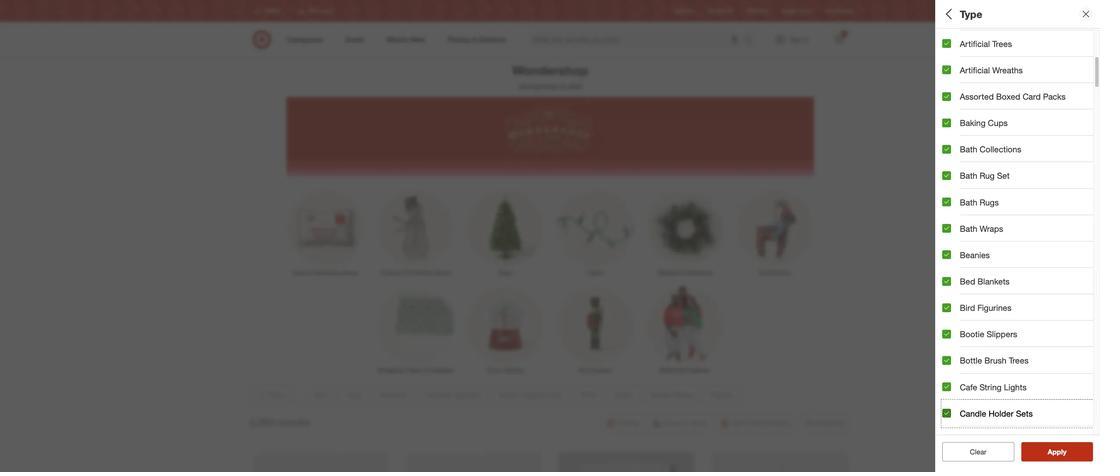Task type: vqa. For each thing, say whether or not it's contained in the screenshot.
STOCK
yes



Task type: describe. For each thing, give the bounding box(es) containing it.
Baking Cups checkbox
[[942, 119, 951, 127]]

globes
[[504, 367, 524, 374]]

2 animal from the left
[[1044, 46, 1062, 53]]

collections
[[980, 144, 1021, 154]]

outdoor christmas decor link
[[370, 188, 460, 277]]

assorted
[[960, 91, 994, 102]]

wondershop wondershop (2,394)
[[512, 62, 588, 91]]

outdoor christmas decor
[[380, 269, 451, 276]]

baking
[[960, 118, 986, 128]]

bottle brush trees
[[960, 356, 1029, 366]]

filters
[[957, 8, 985, 20]]

include
[[960, 344, 987, 354]]

lights link
[[550, 188, 640, 277]]

bath for bath collections
[[960, 144, 977, 154]]

0 vertical spatial wondershop
[[512, 62, 588, 78]]

artificial for artificial trees
[[960, 39, 990, 49]]

deals button
[[942, 182, 1100, 213]]

matching pajamas
[[659, 367, 710, 374]]

theme
[[942, 253, 969, 263]]

type advent calendars; animal figurines; animal statues; ankl
[[942, 35, 1100, 53]]

indoor outdoor use
[[942, 130, 1021, 140]]

Beanies checkbox
[[942, 251, 951, 259]]

artificial trees
[[960, 39, 1012, 49]]

find stores link
[[826, 7, 852, 15]]

wrapping
[[378, 367, 404, 374]]

registry
[[674, 8, 694, 14]]

paper
[[406, 367, 422, 374]]

see results
[[1038, 448, 1076, 457]]

package quantity button
[[942, 90, 1100, 121]]

snow
[[487, 367, 502, 374]]

bottle
[[960, 356, 982, 366]]

type for type
[[960, 8, 982, 20]]

guest rating button
[[942, 213, 1100, 244]]

snow globes link
[[460, 285, 550, 375]]

use
[[1005, 130, 1021, 140]]

indoor for indoor christmas decor
[[293, 269, 310, 276]]

ad
[[726, 8, 733, 14]]

clear for clear all
[[965, 448, 982, 457]]

results for see results
[[1053, 448, 1076, 457]]

Bootie Slippers checkbox
[[942, 330, 951, 339]]

search
[[740, 36, 761, 45]]

sets
[[1016, 409, 1033, 419]]

ornaments
[[759, 269, 790, 276]]

beanies
[[960, 250, 990, 260]]

Bird Figurines checkbox
[[942, 304, 951, 312]]

bath rugs
[[960, 197, 999, 207]]

all
[[984, 448, 991, 457]]

redcard link
[[747, 7, 768, 15]]

christmas for indoor
[[312, 269, 340, 276]]

bird
[[960, 303, 975, 313]]

wreaths & garlands link
[[640, 188, 730, 277]]

type for type advent calendars; animal figurines; animal statues; ankl
[[942, 35, 961, 45]]

bootie
[[960, 329, 984, 339]]

price button
[[942, 152, 1100, 182]]

artificial wreaths
[[960, 65, 1023, 75]]

all filters
[[942, 8, 985, 20]]

features button
[[942, 59, 1100, 90]]

Cafe String Lights checkbox
[[942, 383, 951, 392]]

weekly
[[708, 8, 725, 14]]

1 animal from the left
[[995, 46, 1013, 53]]

set
[[997, 171, 1010, 181]]

circle
[[798, 8, 812, 14]]

clear all
[[965, 448, 991, 457]]

out
[[989, 344, 1002, 354]]

see results button
[[1021, 443, 1093, 462]]

features
[[942, 68, 977, 79]]

color button
[[942, 275, 1100, 305]]

wraps
[[980, 224, 1003, 234]]

bath wraps
[[960, 224, 1003, 234]]

type dialog
[[935, 0, 1100, 472]]

indoor christmas decor link
[[281, 188, 370, 277]]

indoor christmas decor
[[293, 269, 358, 276]]

card
[[1023, 91, 1041, 102]]

color
[[942, 284, 964, 294]]

1 vertical spatial trees
[[498, 269, 512, 276]]

bed blankets
[[960, 276, 1010, 287]]

bath for bath wraps
[[960, 224, 977, 234]]

cafe string lights
[[960, 382, 1027, 392]]

decor for indoor christmas decor
[[342, 269, 358, 276]]

rating
[[968, 222, 994, 232]]

guest rating
[[942, 222, 994, 232]]

lights inside type dialog
[[1004, 382, 1027, 392]]

cups
[[988, 118, 1008, 128]]

string
[[980, 382, 1002, 392]]

1 vertical spatial wreaths
[[657, 269, 680, 276]]

bird figurines
[[960, 303, 1011, 313]]

matching pajamas link
[[640, 285, 730, 375]]



Task type: locate. For each thing, give the bounding box(es) containing it.
wrapping paper & supplies link
[[370, 285, 460, 375]]

Bath Rugs checkbox
[[942, 198, 951, 207]]

bath for bath rugs
[[960, 197, 977, 207]]

1 vertical spatial lights
[[1004, 382, 1027, 392]]

bath
[[960, 144, 977, 154], [960, 171, 977, 181], [960, 197, 977, 207], [960, 224, 977, 234]]

fpo/apo
[[942, 315, 980, 325]]

ornaments link
[[730, 188, 819, 277]]

1 vertical spatial outdoor
[[380, 269, 403, 276]]

Artificial Wreaths checkbox
[[942, 66, 951, 74]]

1 horizontal spatial lights
[[1004, 382, 1027, 392]]

matching
[[659, 367, 685, 374]]

0 vertical spatial lights
[[587, 269, 603, 276]]

find
[[826, 8, 836, 14]]

1 vertical spatial &
[[424, 367, 427, 374]]

results inside "button"
[[1053, 448, 1076, 457]]

1 clear from the left
[[965, 448, 982, 457]]

baking cups
[[960, 118, 1008, 128]]

blankets
[[978, 276, 1010, 287]]

decor
[[342, 269, 358, 276], [434, 269, 451, 276]]

0 vertical spatial wreaths
[[992, 65, 1023, 75]]

2 bath from the top
[[960, 171, 977, 181]]

include out of stock
[[960, 344, 1034, 354]]

& left garlands
[[682, 269, 685, 276]]

animal up the "artificial wreaths"
[[995, 46, 1013, 53]]

0 horizontal spatial indoor
[[293, 269, 310, 276]]

advent
[[942, 46, 962, 53]]

wreaths up boxed
[[992, 65, 1023, 75]]

3 bath from the top
[[960, 197, 977, 207]]

0 horizontal spatial decor
[[342, 269, 358, 276]]

nutcrackers link
[[550, 285, 640, 375]]

type right all
[[960, 8, 982, 20]]

clear inside all filters dialog
[[965, 448, 982, 457]]

cafe
[[960, 382, 977, 392]]

snow globes
[[487, 367, 524, 374]]

1 vertical spatial type
[[942, 35, 961, 45]]

0 horizontal spatial &
[[424, 367, 427, 374]]

weekly ad link
[[708, 7, 733, 15]]

target circle
[[782, 8, 812, 14]]

1 horizontal spatial &
[[682, 269, 685, 276]]

all
[[942, 8, 954, 20]]

2 artificial from the top
[[960, 65, 990, 75]]

2 clear from the left
[[970, 448, 987, 457]]

1 artificial from the top
[[960, 39, 990, 49]]

rugs
[[980, 197, 999, 207]]

wrapping paper & supplies
[[378, 367, 453, 374]]

apply
[[1048, 448, 1067, 457]]

wreaths & garlands
[[657, 269, 712, 276]]

figurines
[[977, 303, 1011, 313]]

quantity
[[979, 99, 1013, 109]]

Bath Collections checkbox
[[942, 145, 951, 154]]

Artificial Trees checkbox
[[942, 39, 951, 48]]

find stores
[[826, 8, 852, 14]]

animal
[[995, 46, 1013, 53], [1044, 46, 1062, 53]]

results right see
[[1053, 448, 1076, 457]]

type
[[960, 8, 982, 20], [942, 35, 961, 45]]

results
[[278, 416, 310, 428], [1053, 448, 1076, 457]]

lights inside "link"
[[587, 269, 603, 276]]

bath for bath rug set
[[960, 171, 977, 181]]

0 vertical spatial results
[[278, 416, 310, 428]]

animal left statues;
[[1044, 46, 1062, 53]]

deals
[[942, 191, 965, 202]]

bootie slippers
[[960, 329, 1017, 339]]

figurines;
[[1015, 46, 1042, 53]]

1 horizontal spatial animal
[[1044, 46, 1062, 53]]

lights
[[587, 269, 603, 276], [1004, 382, 1027, 392]]

type inside dialog
[[960, 8, 982, 20]]

type inside type advent calendars; animal figurines; animal statues; ankl
[[942, 35, 961, 45]]

& right paper at left
[[424, 367, 427, 374]]

wondershop up (2,394)
[[512, 62, 588, 78]]

artificial right artificial trees option
[[960, 39, 990, 49]]

type up the 'advent' on the top of the page
[[942, 35, 961, 45]]

Bath Rug Set checkbox
[[942, 171, 951, 180]]

0 vertical spatial outdoor
[[970, 130, 1003, 140]]

package
[[942, 99, 976, 109]]

1 horizontal spatial christmas
[[404, 269, 432, 276]]

2,394
[[249, 416, 275, 428]]

results for 2,394 results
[[278, 416, 310, 428]]

0 vertical spatial artificial
[[960, 39, 990, 49]]

What can we help you find? suggestions appear below search field
[[528, 30, 746, 49]]

indoor inside button
[[942, 130, 968, 140]]

christmas
[[312, 269, 340, 276], [404, 269, 432, 276]]

bath down indoor outdoor use
[[960, 144, 977, 154]]

indoor outdoor use button
[[942, 121, 1100, 152]]

bed
[[960, 276, 975, 287]]

Assorted Boxed Card Packs checkbox
[[942, 92, 951, 101]]

1 vertical spatial artificial
[[960, 65, 990, 75]]

2 vertical spatial trees
[[1009, 356, 1029, 366]]

artificial for artificial wreaths
[[960, 65, 990, 75]]

clear
[[965, 448, 982, 457], [970, 448, 987, 457]]

1 horizontal spatial decor
[[434, 269, 451, 276]]

guest
[[942, 222, 966, 232]]

clear left all
[[965, 448, 982, 457]]

bath left rug
[[960, 171, 977, 181]]

holder
[[989, 409, 1014, 419]]

2 christmas from the left
[[404, 269, 432, 276]]

boxed
[[996, 91, 1020, 102]]

wondershop at target image
[[286, 97, 814, 176]]

0 horizontal spatial animal
[[995, 46, 1013, 53]]

bath left rugs on the top of the page
[[960, 197, 977, 207]]

price
[[942, 161, 963, 171]]

target
[[782, 8, 797, 14]]

1 vertical spatial indoor
[[293, 269, 310, 276]]

Candle Holder Sets checkbox
[[942, 409, 951, 418]]

Bed Blankets checkbox
[[942, 277, 951, 286]]

apply button
[[1021, 443, 1093, 462]]

stores
[[837, 8, 852, 14]]

0 horizontal spatial christmas
[[312, 269, 340, 276]]

registry link
[[674, 7, 694, 15]]

Include out of stock checkbox
[[942, 345, 951, 354]]

clear for clear
[[970, 448, 987, 457]]

indoor for indoor outdoor use
[[942, 130, 968, 140]]

0 vertical spatial &
[[682, 269, 685, 276]]

1 christmas from the left
[[312, 269, 340, 276]]

1 vertical spatial results
[[1053, 448, 1076, 457]]

see
[[1038, 448, 1051, 457]]

all filters dialog
[[935, 0, 1100, 472]]

2 link
[[830, 30, 849, 49]]

clear all button
[[942, 443, 1014, 462]]

1 horizontal spatial outdoor
[[970, 130, 1003, 140]]

4 bath from the top
[[960, 224, 977, 234]]

1 horizontal spatial indoor
[[942, 130, 968, 140]]

christmas for outdoor
[[404, 269, 432, 276]]

wreaths
[[992, 65, 1023, 75], [657, 269, 680, 276]]

wreaths inside type dialog
[[992, 65, 1023, 75]]

1 decor from the left
[[342, 269, 358, 276]]

package quantity
[[942, 99, 1013, 109]]

wondershop left (2,394)
[[518, 82, 558, 91]]

1 vertical spatial wondershop
[[518, 82, 558, 91]]

nutcrackers
[[578, 367, 611, 374]]

wreaths left garlands
[[657, 269, 680, 276]]

results right 2,394
[[278, 416, 310, 428]]

of
[[1004, 344, 1011, 354]]

bath collections
[[960, 144, 1021, 154]]

0 vertical spatial type
[[960, 8, 982, 20]]

2 decor from the left
[[434, 269, 451, 276]]

rug
[[980, 171, 995, 181]]

outdoor inside button
[[970, 130, 1003, 140]]

Bath Wraps checkbox
[[942, 224, 951, 233]]

packs
[[1043, 91, 1066, 102]]

clear button
[[942, 443, 1014, 462]]

theme button
[[942, 244, 1100, 275]]

stock
[[1013, 344, 1034, 354]]

0 vertical spatial indoor
[[942, 130, 968, 140]]

decor for outdoor christmas decor
[[434, 269, 451, 276]]

trees link
[[460, 188, 550, 277]]

fpo/apo button
[[942, 305, 1100, 336]]

0 horizontal spatial results
[[278, 416, 310, 428]]

clear inside type dialog
[[970, 448, 987, 457]]

artificial down calendars;
[[960, 65, 990, 75]]

bath right bath wraps 'checkbox'
[[960, 224, 977, 234]]

1 horizontal spatial wreaths
[[992, 65, 1023, 75]]

target circle link
[[782, 7, 812, 15]]

0 horizontal spatial outdoor
[[380, 269, 403, 276]]

0 horizontal spatial lights
[[587, 269, 603, 276]]

2
[[843, 31, 845, 36]]

candlesticks
[[960, 435, 1008, 445]]

garlands
[[687, 269, 712, 276]]

candle holder sets
[[960, 409, 1033, 419]]

1 horizontal spatial results
[[1053, 448, 1076, 457]]

search button
[[740, 30, 761, 51]]

0 vertical spatial trees
[[992, 39, 1012, 49]]

Bottle Brush Trees checkbox
[[942, 356, 951, 365]]

brush
[[984, 356, 1007, 366]]

supplies
[[429, 367, 453, 374]]

1 bath from the top
[[960, 144, 977, 154]]

clear down 'candlesticks'
[[970, 448, 987, 457]]

wondershop inside "wondershop wondershop (2,394)"
[[518, 82, 558, 91]]

0 horizontal spatial wreaths
[[657, 269, 680, 276]]



